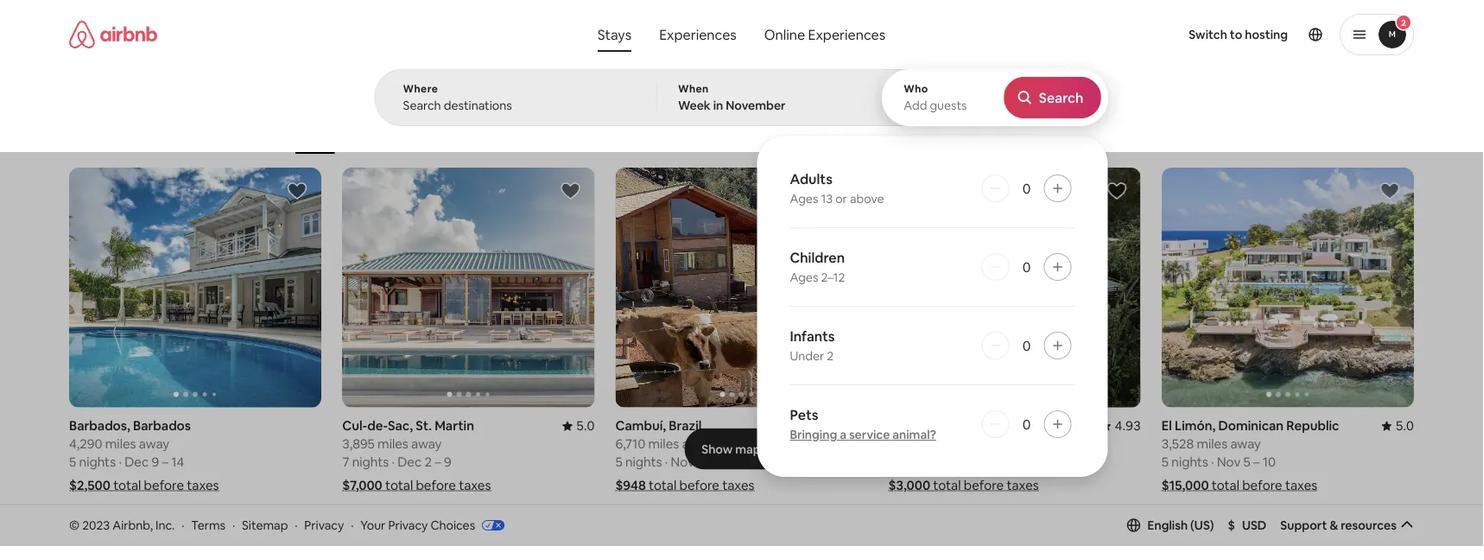 Task type: locate. For each thing, give the bounding box(es) containing it.
5 down 4,290
[[69, 454, 76, 471]]

5 miles from the left
[[1197, 436, 1228, 452]]

ages down children at the top of the page
[[790, 270, 819, 285]]

your privacy choices link
[[361, 517, 505, 534]]

taxes
[[187, 477, 219, 494], [722, 477, 755, 494], [459, 477, 491, 494], [1007, 477, 1039, 494], [1286, 477, 1318, 494]]

nights down 6,710
[[625, 454, 662, 471]]

3 away from the left
[[411, 436, 442, 452]]

total
[[113, 477, 141, 494], [649, 477, 677, 494], [385, 477, 413, 494], [933, 477, 961, 494], [1212, 477, 1240, 494]]

1 miles from the left
[[105, 436, 136, 452]]

taxes inside barbados, barbados 4,290 miles away 5 nights · dec 9 – 14 $2,500 total before taxes
[[187, 477, 219, 494]]

switch to hosting
[[1189, 27, 1288, 42]]

2 5.0 from the left
[[1396, 417, 1414, 434]]

– down dominican
[[1254, 454, 1260, 471]]

before
[[144, 477, 184, 494], [680, 477, 720, 494], [416, 477, 456, 494], [964, 477, 1004, 494], [1243, 477, 1283, 494]]

5 total from the left
[[1212, 477, 1240, 494]]

barbados, barbados 4,290 miles away 5 nights · dec 9 – 14 $2,500 total before taxes
[[69, 417, 219, 494]]

support
[[1281, 517, 1327, 533]]

2 dec from the left
[[398, 454, 422, 471]]

0 horizontal spatial 10
[[717, 454, 730, 471]]

3 before from the left
[[416, 477, 456, 494]]

service
[[849, 427, 890, 442]]

in
[[713, 98, 723, 113]]

2 ages from the top
[[790, 270, 819, 285]]

2 button
[[1340, 14, 1414, 55]]

stays tab panel
[[375, 69, 1109, 477]]

away down barbados
[[139, 436, 169, 452]]

1 5 from the left
[[69, 454, 76, 471]]

1 taxes from the left
[[187, 477, 219, 494]]

5.0 for cul-de-sac, st. martin 3,895 miles away 7 nights · dec 2 – 9 $7,000 total before taxes
[[576, 417, 595, 434]]

3 total from the left
[[385, 477, 413, 494]]

$948
[[616, 477, 646, 494]]

– inside cul-de-sac, st. martin 3,895 miles away 7 nights · dec 2 – 9 $7,000 total before taxes
[[435, 454, 441, 471]]

4 nights from the left
[[1172, 454, 1209, 471]]

1 horizontal spatial 10
[[1263, 454, 1276, 471]]

away down st.
[[411, 436, 442, 452]]

english (us)
[[1148, 517, 1214, 533]]

5 down 6,710
[[616, 454, 623, 471]]

0 horizontal spatial dec
[[125, 454, 149, 471]]

ages
[[790, 191, 819, 206], [790, 270, 819, 285]]

taxes inside cul-de-sac, st. martin 3,895 miles away 7 nights · dec 2 – 9 $7,000 total before taxes
[[459, 477, 491, 494]]

1 – from the left
[[162, 454, 168, 471]]

1 10 from the left
[[717, 454, 730, 471]]

miles inside the cambuí, brazil 6,710 miles away 5 nights · nov 5 – 10 $948 total before taxes
[[648, 436, 679, 452]]

nights down 3,528
[[1172, 454, 1209, 471]]

1 horizontal spatial experiences
[[808, 25, 886, 43]]

– down martin
[[435, 454, 441, 471]]

november
[[726, 98, 786, 113]]

© 2023 airbnb, inc. ·
[[69, 517, 184, 533]]

nights inside the cambuí, brazil 6,710 miles away 5 nights · nov 5 – 10 $948 total before taxes
[[625, 454, 662, 471]]

resources
[[1341, 517, 1397, 533]]

0 horizontal spatial homes
[[805, 128, 838, 141]]

9 inside barbados, barbados 4,290 miles away 5 nights · dec 9 – 14 $2,500 total before taxes
[[152, 454, 159, 471]]

1 horizontal spatial homes
[[990, 128, 1023, 141]]

miles down sac,
[[378, 436, 408, 452]]

away inside cul-de-sac, st. martin 3,895 miles away 7 nights · dec 2 – 9 $7,000 total before taxes
[[411, 436, 442, 452]]

nov
[[671, 454, 695, 471], [1217, 454, 1241, 471]]

2 0 from the top
[[1023, 258, 1031, 276]]

experiences button
[[646, 17, 751, 52]]

privacy
[[304, 517, 344, 533], [388, 517, 428, 533]]

3 0 from the top
[[1023, 337, 1031, 354]]

dec
[[125, 454, 149, 471], [398, 454, 422, 471]]

3,313
[[889, 436, 919, 452]]

1 horizontal spatial 9
[[444, 454, 452, 471]]

0 horizontal spatial 9
[[152, 454, 159, 471]]

0 horizontal spatial nov
[[671, 454, 695, 471]]

1 horizontal spatial 2
[[827, 348, 834, 364]]

taxes down costa
[[1007, 477, 1039, 494]]

experiences inside button
[[659, 25, 737, 43]]

away inside el limón, dominican republic 3,528 miles away 5 nights · nov 5 – 10 $15,000 total before taxes
[[1231, 436, 1261, 452]]

1 ages from the top
[[790, 191, 819, 206]]

miles down teresa
[[922, 436, 953, 452]]

2 nights from the left
[[625, 454, 662, 471]]

1 experiences from the left
[[659, 25, 737, 43]]

ages down adults
[[790, 191, 819, 206]]

nights inside barbados, barbados 4,290 miles away 5 nights · dec 9 – 14 $2,500 total before taxes
[[79, 454, 116, 471]]

2 5 from the left
[[616, 454, 623, 471]]

4 0 from the top
[[1023, 415, 1031, 433]]

1 5.0 out of 5 average rating image from the left
[[563, 417, 595, 434]]

bringing a service animal? button
[[790, 427, 936, 442]]

©
[[69, 517, 80, 533]]

a
[[840, 427, 847, 442]]

· right terms link
[[232, 517, 235, 533]]

4.93
[[1115, 417, 1141, 434]]

1 nov from the left
[[671, 454, 695, 471]]

2 away from the left
[[682, 436, 713, 452]]

5.0 out of 5 average rating image
[[563, 417, 595, 434], [1382, 417, 1414, 434]]

dec left 14
[[125, 454, 149, 471]]

taxes up choices
[[459, 477, 491, 494]]

2 miles from the left
[[648, 436, 679, 452]]

map
[[736, 441, 761, 457]]

miles down barbados,
[[105, 436, 136, 452]]

experiences up when
[[659, 25, 737, 43]]

privacy left the your
[[304, 517, 344, 533]]

switch
[[1189, 27, 1228, 42]]

2 9 from the left
[[444, 454, 452, 471]]

14
[[171, 454, 184, 471]]

4 away from the left
[[955, 436, 986, 452]]

1 privacy from the left
[[304, 517, 344, 533]]

taxes down the show map button on the bottom of page
[[722, 477, 755, 494]]

total up $
[[1212, 477, 1240, 494]]

before down santa teresa beach, costa rica 3,313 miles away
[[964, 477, 1004, 494]]

nights down "3,895"
[[352, 454, 389, 471]]

infants under 2
[[790, 327, 835, 364]]

(us)
[[1191, 517, 1214, 533]]

3 taxes from the left
[[459, 477, 491, 494]]

dominican
[[1219, 417, 1284, 434]]

9 down martin
[[444, 454, 452, 471]]

experiences
[[659, 25, 737, 43], [808, 25, 886, 43]]

away
[[139, 436, 169, 452], [682, 436, 713, 452], [411, 436, 442, 452], [955, 436, 986, 452], [1231, 436, 1261, 452]]

1 total from the left
[[113, 477, 141, 494]]

away down "beach,"
[[955, 436, 986, 452]]

off-
[[696, 128, 715, 141]]

· down cambuí,
[[665, 454, 668, 471]]

2 total from the left
[[649, 477, 677, 494]]

10 inside the cambuí, brazil 6,710 miles away 5 nights · nov 5 – 10 $948 total before taxes
[[717, 454, 730, 471]]

1 away from the left
[[139, 436, 169, 452]]

before up your privacy choices link
[[416, 477, 456, 494]]

9 inside cul-de-sac, st. martin 3,895 miles away 7 nights · dec 2 – 9 $7,000 total before taxes
[[444, 454, 452, 471]]

1 horizontal spatial privacy
[[388, 517, 428, 533]]

– left 14
[[162, 454, 168, 471]]

2 5.0 out of 5 average rating image from the left
[[1382, 417, 1414, 434]]

1 horizontal spatial 5.0 out of 5 average rating image
[[1382, 417, 1414, 434]]

2 taxes from the left
[[722, 477, 755, 494]]

1 5.0 from the left
[[576, 417, 595, 434]]

nights down 4,290
[[79, 454, 116, 471]]

1 horizontal spatial dec
[[398, 454, 422, 471]]

stays button
[[584, 17, 646, 52]]

before inside el limón, dominican republic 3,528 miles away 5 nights · nov 5 – 10 $15,000 total before taxes
[[1243, 477, 1283, 494]]

5 inside barbados, barbados 4,290 miles away 5 nights · dec 9 – 14 $2,500 total before taxes
[[69, 454, 76, 471]]

5 down dominican
[[1244, 454, 1251, 471]]

0
[[1023, 179, 1031, 197], [1023, 258, 1031, 276], [1023, 337, 1031, 354], [1023, 415, 1031, 433]]

· down barbados,
[[119, 454, 122, 471]]

before down 14
[[144, 477, 184, 494]]

el
[[1162, 417, 1172, 434]]

away inside the cambuí, brazil 6,710 miles away 5 nights · nov 5 – 10 $948 total before taxes
[[682, 436, 713, 452]]

children ages 2–12
[[790, 248, 845, 285]]

ages inside the adults ages 13 or above
[[790, 191, 819, 206]]

before up usd
[[1243, 477, 1283, 494]]

2 horizontal spatial 2
[[1402, 17, 1406, 28]]

4 – from the left
[[1254, 454, 1260, 471]]

10 left map
[[717, 454, 730, 471]]

0 vertical spatial ages
[[790, 191, 819, 206]]

1 vertical spatial ages
[[790, 270, 819, 285]]

1 before from the left
[[144, 477, 184, 494]]

miles
[[105, 436, 136, 452], [648, 436, 679, 452], [378, 436, 408, 452], [922, 436, 953, 452], [1197, 436, 1228, 452]]

group
[[69, 86, 1118, 154], [69, 168, 322, 407], [342, 168, 595, 407], [616, 168, 868, 407], [889, 168, 1141, 407], [1162, 168, 1414, 407], [69, 528, 322, 546], [342, 528, 595, 546], [616, 528, 868, 546], [616, 528, 868, 546], [889, 528, 1141, 546], [1162, 528, 1414, 546]]

de-
[[367, 417, 388, 434]]

dec inside barbados, barbados 4,290 miles away 5 nights · dec 9 – 14 $2,500 total before taxes
[[125, 454, 149, 471]]

10
[[717, 454, 730, 471], [1263, 454, 1276, 471]]

week
[[678, 98, 711, 113]]

pets
[[790, 406, 819, 423]]

10 down dominican
[[1263, 454, 1276, 471]]

2
[[1402, 17, 1406, 28], [827, 348, 834, 364], [425, 454, 432, 471]]

2 – from the left
[[707, 454, 714, 471]]

0 horizontal spatial 2
[[425, 454, 432, 471]]

homes right tiny
[[805, 128, 838, 141]]

9
[[152, 454, 159, 471], [444, 454, 452, 471]]

away inside santa teresa beach, costa rica 3,313 miles away
[[955, 436, 986, 452]]

4 taxes from the left
[[1007, 477, 1039, 494]]

2 inside dropdown button
[[1402, 17, 1406, 28]]

miles inside cul-de-sac, st. martin 3,895 miles away 7 nights · dec 2 – 9 $7,000 total before taxes
[[378, 436, 408, 452]]

· down sac,
[[392, 454, 395, 471]]

1 0 from the top
[[1023, 179, 1031, 197]]

$3,000
[[889, 477, 931, 494]]

3 miles from the left
[[378, 436, 408, 452]]

4 miles from the left
[[922, 436, 953, 452]]

3 nights from the left
[[352, 454, 389, 471]]

&
[[1330, 517, 1338, 533]]

0 for adults
[[1023, 179, 1031, 197]]

away down dominican
[[1231, 436, 1261, 452]]

total right $2,500
[[113, 477, 141, 494]]

None search field
[[375, 0, 1109, 477]]

0 horizontal spatial 5.0
[[576, 417, 595, 434]]

nights inside el limón, dominican republic 3,528 miles away 5 nights · nov 5 – 10 $15,000 total before taxes
[[1172, 454, 1209, 471]]

under
[[790, 348, 824, 364]]

ages inside children ages 2–12
[[790, 270, 819, 285]]

5.0 out of 5 average rating image right republic at the right of page
[[1382, 417, 1414, 434]]

5.0 out of 5 average rating image left cambuí,
[[563, 417, 595, 434]]

–
[[162, 454, 168, 471], [707, 454, 714, 471], [435, 454, 441, 471], [1254, 454, 1260, 471]]

brazil
[[669, 417, 702, 434]]

none search field containing stays
[[375, 0, 1109, 477]]

2 before from the left
[[680, 477, 720, 494]]

miles down brazil
[[648, 436, 679, 452]]

Where field
[[403, 98, 629, 113]]

homes right historical
[[990, 128, 1023, 141]]

10 inside el limón, dominican republic 3,528 miles away 5 nights · nov 5 – 10 $15,000 total before taxes
[[1263, 454, 1276, 471]]

1 dec from the left
[[125, 454, 149, 471]]

before down "show"
[[680, 477, 720, 494]]

total inside barbados, barbados 4,290 miles away 5 nights · dec 9 – 14 $2,500 total before taxes
[[113, 477, 141, 494]]

nov down brazil
[[671, 454, 695, 471]]

away down brazil
[[682, 436, 713, 452]]

total right $3,000
[[933, 477, 961, 494]]

5.0 out of 5 average rating image for cul-de-sac, st. martin 3,895 miles away 7 nights · dec 2 – 9 $7,000 total before taxes
[[563, 417, 595, 434]]

total right $948
[[649, 477, 677, 494]]

display total before taxes switch
[[1369, 110, 1400, 130]]

martin
[[435, 417, 474, 434]]

nov inside the cambuí, brazil 6,710 miles away 5 nights · nov 5 – 10 $948 total before taxes
[[671, 454, 695, 471]]

· down limón,
[[1211, 454, 1215, 471]]

9 left 14
[[152, 454, 159, 471]]

homes
[[990, 128, 1023, 141], [805, 128, 838, 141]]

4.99 out of 5 average rating image
[[828, 417, 868, 434]]

nov down dominican
[[1217, 454, 1241, 471]]

0 horizontal spatial experiences
[[659, 25, 737, 43]]

3 – from the left
[[435, 454, 441, 471]]

privacy link
[[304, 517, 344, 533]]

2 10 from the left
[[1263, 454, 1276, 471]]

show
[[702, 441, 733, 457]]

children
[[790, 248, 845, 266]]

5 taxes from the left
[[1286, 477, 1318, 494]]

0 horizontal spatial 5.0 out of 5 average rating image
[[563, 417, 595, 434]]

miles down limón,
[[1197, 436, 1228, 452]]

taxes up support
[[1286, 477, 1318, 494]]

5.0
[[576, 417, 595, 434], [1396, 417, 1414, 434]]

tiny homes
[[783, 128, 838, 141]]

guests
[[930, 98, 967, 113]]

1 horizontal spatial nov
[[1217, 454, 1241, 471]]

dec down sac,
[[398, 454, 422, 471]]

1 vertical spatial 2
[[827, 348, 834, 364]]

2 nov from the left
[[1217, 454, 1241, 471]]

$7,000
[[342, 477, 383, 494]]

taxes up terms
[[187, 477, 219, 494]]

total right $7,000
[[385, 477, 413, 494]]

above
[[850, 191, 884, 206]]

sac,
[[388, 417, 413, 434]]

5 down 3,528
[[1162, 454, 1169, 471]]

5 before from the left
[[1243, 477, 1283, 494]]

el limón, dominican republic 3,528 miles away 5 nights · nov 5 – 10 $15,000 total before taxes
[[1162, 417, 1340, 494]]

nights
[[79, 454, 116, 471], [625, 454, 662, 471], [352, 454, 389, 471], [1172, 454, 1209, 471]]

0 horizontal spatial privacy
[[304, 517, 344, 533]]

cul-de-sac, st. martin 3,895 miles away 7 nights · dec 2 – 9 $7,000 total before taxes
[[342, 417, 491, 494]]

0 vertical spatial 2
[[1402, 17, 1406, 28]]

1 horizontal spatial 5.0
[[1396, 417, 1414, 434]]

1 9 from the left
[[152, 454, 159, 471]]

who
[[904, 82, 929, 95]]

before inside barbados, barbados 4,290 miles away 5 nights · dec 9 – 14 $2,500 total before taxes
[[144, 477, 184, 494]]

total inside cul-de-sac, st. martin 3,895 miles away 7 nights · dec 2 – 9 $7,000 total before taxes
[[385, 477, 413, 494]]

– left map
[[707, 454, 714, 471]]

cambuí, brazil 6,710 miles away 5 nights · nov 5 – 10 $948 total before taxes
[[616, 417, 755, 494]]

2 vertical spatial 2
[[425, 454, 432, 471]]

5 away from the left
[[1231, 436, 1261, 452]]

privacy right the your
[[388, 517, 428, 533]]

5 down brazil
[[697, 454, 704, 471]]

trending
[[869, 128, 912, 141]]

1 nights from the left
[[79, 454, 116, 471]]

experiences right online
[[808, 25, 886, 43]]



Task type: describe. For each thing, give the bounding box(es) containing it.
– inside el limón, dominican republic 3,528 miles away 5 nights · nov 5 – 10 $15,000 total before taxes
[[1254, 454, 1260, 471]]

homes for historical homes
[[990, 128, 1023, 141]]

terms
[[191, 517, 226, 533]]

homes for tiny homes
[[805, 128, 838, 141]]

teresa
[[926, 417, 966, 434]]

miles inside santa teresa beach, costa rica 3,313 miles away
[[922, 436, 953, 452]]

show map
[[702, 441, 761, 457]]

– inside barbados, barbados 4,290 miles away 5 nights · dec 9 – 14 $2,500 total before taxes
[[162, 454, 168, 471]]

2 privacy from the left
[[388, 517, 428, 533]]

ages for children
[[790, 270, 819, 285]]

who add guests
[[904, 82, 967, 113]]

add to wishlist: el limón, dominican republic image
[[1380, 181, 1401, 201]]

4.93 out of 5 average rating image
[[1101, 417, 1141, 434]]

group containing off-the-grid
[[69, 86, 1118, 154]]

your privacy choices
[[361, 517, 475, 533]]

total inside el limón, dominican republic 3,528 miles away 5 nights · nov 5 – 10 $15,000 total before taxes
[[1212, 477, 1240, 494]]

2 inside cul-de-sac, st. martin 3,895 miles away 7 nights · dec 2 – 9 $7,000 total before taxes
[[425, 454, 432, 471]]

2023
[[82, 517, 110, 533]]

english
[[1148, 517, 1188, 533]]

sitemap
[[242, 517, 288, 533]]

$
[[1228, 517, 1235, 533]]

13
[[821, 191, 833, 206]]

show map button
[[685, 428, 799, 470]]

4.99
[[842, 417, 868, 434]]

2 inside infants under 2
[[827, 348, 834, 364]]

nov inside el limón, dominican republic 3,528 miles away 5 nights · nov 5 – 10 $15,000 total before taxes
[[1217, 454, 1241, 471]]

skiing
[[1061, 128, 1090, 141]]

cambuí,
[[616, 417, 666, 434]]

dec inside cul-de-sac, st. martin 3,895 miles away 7 nights · dec 2 – 9 $7,000 total before taxes
[[398, 454, 422, 471]]

inc.
[[156, 517, 175, 533]]

3,895
[[342, 436, 375, 452]]

rica
[[1052, 417, 1077, 434]]

miles inside el limón, dominican republic 3,528 miles away 5 nights · nov 5 – 10 $15,000 total before taxes
[[1197, 436, 1228, 452]]

0 for infants
[[1023, 337, 1031, 354]]

hosting
[[1245, 27, 1288, 42]]

add to wishlist: santa teresa beach, costa rica image
[[1107, 181, 1127, 201]]

· inside el limón, dominican republic 3,528 miles away 5 nights · nov 5 – 10 $15,000 total before taxes
[[1211, 454, 1215, 471]]

away inside barbados, barbados 4,290 miles away 5 nights · dec 9 – 14 $2,500 total before taxes
[[139, 436, 169, 452]]

santa teresa beach, costa rica 3,313 miles away
[[889, 417, 1077, 452]]

2–12
[[821, 270, 845, 285]]

online experiences
[[764, 25, 886, 43]]

bringing
[[790, 427, 837, 442]]

before inside the cambuí, brazil 6,710 miles away 5 nights · nov 5 – 10 $948 total before taxes
[[680, 477, 720, 494]]

sitemap link
[[242, 517, 288, 533]]

add to wishlist: cul-de-sac, st. martin image
[[560, 181, 581, 201]]

add to wishlist: barbados, barbados image
[[287, 181, 308, 201]]

3,528
[[1162, 436, 1194, 452]]

santa
[[889, 417, 923, 434]]

what can we help you find? tab list
[[584, 17, 751, 52]]

where
[[403, 82, 438, 95]]

· inside the cambuí, brazil 6,710 miles away 5 nights · nov 5 – 10 $948 total before taxes
[[665, 454, 668, 471]]

4,290
[[69, 436, 102, 452]]

0 for pets
[[1023, 415, 1031, 433]]

$2,500
[[69, 477, 111, 494]]

off-the-grid
[[696, 128, 755, 141]]

when week in november
[[678, 82, 786, 113]]

when
[[678, 82, 709, 95]]

miles inside barbados, barbados 4,290 miles away 5 nights · dec 9 – 14 $2,500 total before taxes
[[105, 436, 136, 452]]

add to wishlist: cambuí, brazil image
[[833, 181, 854, 201]]

adults
[[790, 170, 833, 187]]

· inside cul-de-sac, st. martin 3,895 miles away 7 nights · dec 2 – 9 $7,000 total before taxes
[[392, 454, 395, 471]]

5.0 out of 5 average rating image for el limón, dominican republic 3,528 miles away 5 nights · nov 5 – 10 $15,000 total before taxes
[[1382, 417, 1414, 434]]

5 5 from the left
[[1244, 454, 1251, 471]]

0 for children
[[1023, 258, 1031, 276]]

pets bringing a service animal?
[[790, 406, 936, 442]]

rooms
[[374, 128, 408, 141]]

$3,000 total before taxes
[[889, 477, 1039, 494]]

barbados,
[[69, 417, 130, 434]]

ages for adults
[[790, 191, 819, 206]]

before inside cul-de-sac, st. martin 3,895 miles away 7 nights · dec 2 – 9 $7,000 total before taxes
[[416, 477, 456, 494]]

add
[[904, 98, 927, 113]]

online
[[764, 25, 805, 43]]

barbados
[[133, 417, 191, 434]]

stays
[[598, 25, 632, 43]]

support & resources button
[[1281, 517, 1414, 533]]

4 total from the left
[[933, 477, 961, 494]]

2 experiences from the left
[[808, 25, 886, 43]]

6,710
[[616, 436, 646, 452]]

4 5 from the left
[[1162, 454, 1169, 471]]

cul-
[[342, 417, 367, 434]]

terms · sitemap · privacy ·
[[191, 517, 354, 533]]

to
[[1230, 27, 1243, 42]]

historical
[[942, 128, 988, 141]]

5.0 for el limón, dominican republic 3,528 miles away 5 nights · nov 5 – 10 $15,000 total before taxes
[[1396, 417, 1414, 434]]

taxes inside el limón, dominican republic 3,528 miles away 5 nights · nov 5 – 10 $15,000 total before taxes
[[1286, 477, 1318, 494]]

$ usd
[[1228, 517, 1267, 533]]

beach,
[[969, 417, 1010, 434]]

limón,
[[1175, 417, 1216, 434]]

taxes inside the cambuí, brazil 6,710 miles away 5 nights · nov 5 – 10 $948 total before taxes
[[722, 477, 755, 494]]

· left the your
[[351, 517, 354, 533]]

english (us) button
[[1127, 517, 1214, 533]]

nights inside cul-de-sac, st. martin 3,895 miles away 7 nights · dec 2 – 9 $7,000 total before taxes
[[352, 454, 389, 471]]

profile element
[[915, 0, 1414, 69]]

grid
[[736, 128, 755, 141]]

support & resources
[[1281, 517, 1397, 533]]

or
[[836, 191, 847, 206]]

4 before from the left
[[964, 477, 1004, 494]]

3 5 from the left
[[697, 454, 704, 471]]

usd
[[1242, 517, 1267, 533]]

· left privacy link
[[295, 517, 298, 533]]

republic
[[1287, 417, 1340, 434]]

– inside the cambuí, brazil 6,710 miles away 5 nights · nov 5 – 10 $948 total before taxes
[[707, 454, 714, 471]]

choices
[[431, 517, 475, 533]]

the-
[[715, 128, 736, 141]]

total inside the cambuí, brazil 6,710 miles away 5 nights · nov 5 – 10 $948 total before taxes
[[649, 477, 677, 494]]

· right the inc.
[[182, 517, 184, 533]]

costa
[[1013, 417, 1049, 434]]

historical homes
[[942, 128, 1023, 141]]

animal?
[[893, 427, 936, 442]]

· inside barbados, barbados 4,290 miles away 5 nights · dec 9 – 14 $2,500 total before taxes
[[119, 454, 122, 471]]



Task type: vqa. For each thing, say whether or not it's contained in the screenshot.
1st 29 button from right
no



